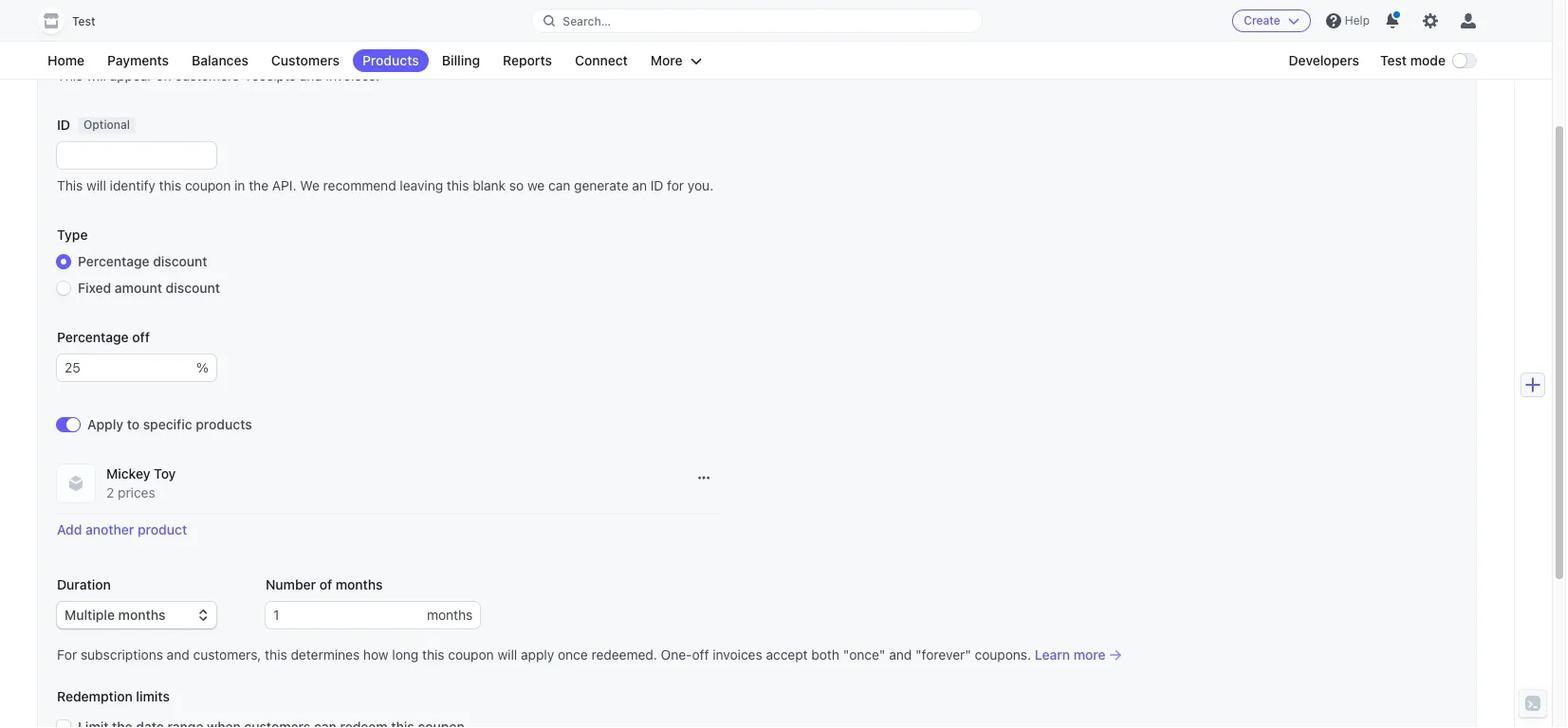 Task type: locate. For each thing, give the bounding box(es) containing it.
this right identify
[[159, 177, 181, 194]]

discount
[[153, 253, 207, 269], [166, 280, 220, 296]]

1 vertical spatial this
[[57, 177, 83, 194]]

1 vertical spatial percentage
[[57, 329, 129, 345]]

None text field
[[266, 602, 427, 629]]

1 vertical spatial will
[[86, 177, 106, 194]]

number
[[266, 577, 316, 593]]

products
[[196, 416, 252, 433]]

test
[[72, 14, 95, 28], [1380, 52, 1407, 68]]

for
[[667, 177, 684, 194]]

toy
[[154, 466, 176, 482]]

accept
[[766, 647, 808, 663]]

subscriptions
[[81, 647, 163, 663]]

0 vertical spatial id
[[57, 117, 70, 133]]

months inside button
[[427, 607, 473, 623]]

percentage up fixed
[[78, 253, 149, 269]]

0 horizontal spatial test
[[72, 14, 95, 28]]

% button
[[197, 355, 216, 381]]

generate
[[574, 177, 629, 194]]

discount up fixed amount discount at the left top of page
[[153, 253, 207, 269]]

home
[[47, 52, 84, 68]]

will for appear
[[86, 67, 106, 83]]

0 vertical spatial months
[[336, 577, 383, 593]]

will left apply
[[498, 647, 517, 663]]

1 horizontal spatial coupon
[[448, 647, 494, 663]]

test inside button
[[72, 14, 95, 28]]

test for test mode
[[1380, 52, 1407, 68]]

invoices.
[[326, 67, 379, 83]]

ID text field
[[57, 142, 216, 169]]

how
[[363, 647, 389, 663]]

this
[[159, 177, 181, 194], [447, 177, 469, 194], [265, 647, 287, 663], [422, 647, 444, 663]]

0 horizontal spatial coupon
[[185, 177, 231, 194]]

and up limits
[[167, 647, 189, 663]]

type
[[57, 227, 88, 243]]

off
[[132, 329, 150, 345], [692, 647, 709, 663]]

billing
[[442, 52, 480, 68]]

will
[[86, 67, 106, 83], [86, 177, 106, 194], [498, 647, 517, 663]]

and right the ""once""
[[889, 647, 912, 663]]

None text field
[[57, 355, 197, 381]]

off down amount
[[132, 329, 150, 345]]

notifications image
[[1385, 13, 1400, 28]]

reports
[[503, 52, 552, 68]]

name
[[57, 7, 93, 23]]

add another product button
[[57, 522, 187, 538]]

coupon
[[185, 177, 231, 194], [448, 647, 494, 663]]

2 this from the top
[[57, 177, 83, 194]]

customers,
[[193, 647, 261, 663]]

coupon left in
[[185, 177, 231, 194]]

apply to specific products
[[87, 416, 252, 433]]

balances link
[[182, 49, 258, 72]]

off left invoices
[[692, 647, 709, 663]]

percentage down fixed
[[57, 329, 129, 345]]

to
[[127, 416, 140, 433]]

prices
[[118, 485, 155, 501]]

0 horizontal spatial months
[[336, 577, 383, 593]]

the
[[249, 177, 269, 194]]

will right home
[[86, 67, 106, 83]]

this down test button
[[57, 67, 83, 83]]

developers
[[1289, 52, 1359, 68]]

1 horizontal spatial test
[[1380, 52, 1407, 68]]

will left identify
[[86, 177, 106, 194]]

for
[[57, 647, 77, 663]]

blank
[[473, 177, 506, 194]]

test left mode
[[1380, 52, 1407, 68]]

1 vertical spatial test
[[1380, 52, 1407, 68]]

connect link
[[565, 49, 637, 72]]

on
[[156, 67, 171, 83]]

1 horizontal spatial and
[[300, 67, 322, 83]]

test button
[[38, 8, 114, 34]]

amount
[[115, 280, 162, 296]]

of
[[319, 577, 332, 593]]

1 vertical spatial off
[[692, 647, 709, 663]]

an
[[632, 177, 647, 194]]

redemption limits
[[57, 689, 170, 705]]

long
[[392, 647, 419, 663]]

1 vertical spatial months
[[427, 607, 473, 623]]

id
[[57, 117, 70, 133], [651, 177, 663, 194]]

2
[[106, 485, 114, 501]]

both
[[811, 647, 839, 663]]

in
[[234, 177, 245, 194]]

1 vertical spatial coupon
[[448, 647, 494, 663]]

payments link
[[98, 49, 178, 72]]

0 vertical spatial coupon
[[185, 177, 231, 194]]

0 vertical spatial will
[[86, 67, 106, 83]]

months
[[336, 577, 383, 593], [427, 607, 473, 623]]

leaving
[[400, 177, 443, 194]]

0 horizontal spatial id
[[57, 117, 70, 133]]

optional
[[83, 118, 130, 132]]

discount right amount
[[166, 280, 220, 296]]

id left optional
[[57, 117, 70, 133]]

1 this from the top
[[57, 67, 83, 83]]

mode
[[1410, 52, 1446, 68]]

recommend
[[323, 177, 396, 194]]

products link
[[353, 49, 428, 72]]

so
[[509, 177, 524, 194]]

0 vertical spatial percentage
[[78, 253, 149, 269]]

this up "type"
[[57, 177, 83, 194]]

percentage
[[78, 253, 149, 269], [57, 329, 129, 345]]

1 horizontal spatial id
[[651, 177, 663, 194]]

0 vertical spatial this
[[57, 67, 83, 83]]

customers link
[[262, 49, 349, 72]]

id right "an"
[[651, 177, 663, 194]]

test up home
[[72, 14, 95, 28]]

payments
[[107, 52, 169, 68]]

0 vertical spatial test
[[72, 14, 95, 28]]

and right the receipts
[[300, 67, 322, 83]]

coupon down the months button
[[448, 647, 494, 663]]

1 horizontal spatial months
[[427, 607, 473, 623]]

we
[[300, 177, 320, 194]]

%
[[197, 360, 209, 376]]

this left blank
[[447, 177, 469, 194]]

0 horizontal spatial and
[[167, 647, 189, 663]]

and
[[300, 67, 322, 83], [167, 647, 189, 663], [889, 647, 912, 663]]

0 vertical spatial off
[[132, 329, 150, 345]]

this
[[57, 67, 83, 83], [57, 177, 83, 194]]



Task type: vqa. For each thing, say whether or not it's contained in the screenshot.
top the Account
no



Task type: describe. For each thing, give the bounding box(es) containing it.
limits
[[136, 689, 170, 705]]

this right customers,
[[265, 647, 287, 663]]

determines
[[291, 647, 360, 663]]

customers'
[[175, 67, 243, 83]]

1 horizontal spatial off
[[692, 647, 709, 663]]

percentage discount
[[78, 253, 207, 269]]

identify
[[110, 177, 155, 194]]

developers link
[[1279, 49, 1369, 72]]

once
[[558, 647, 588, 663]]

duration
[[57, 577, 111, 593]]

learn more
[[1035, 647, 1106, 663]]

this will appear on customers' receipts and invoices.
[[57, 67, 379, 83]]

balances
[[192, 52, 248, 68]]

0 vertical spatial discount
[[153, 253, 207, 269]]

more
[[651, 52, 683, 68]]

Search… text field
[[532, 9, 981, 33]]

1 vertical spatial id
[[651, 177, 663, 194]]

customers
[[271, 52, 340, 68]]

create button
[[1232, 9, 1311, 32]]

test mode
[[1380, 52, 1446, 68]]

apply
[[87, 416, 123, 433]]

this for this will appear on customers' receipts and invoices.
[[57, 67, 83, 83]]

learn more link
[[1035, 646, 1121, 665]]

billing link
[[432, 49, 489, 72]]

api.
[[272, 177, 296, 194]]

for subscriptions and customers, this determines how long this coupon will apply once redeemed. one-off invoices accept both "once" and "forever" coupons.
[[57, 647, 1031, 663]]

fixed
[[78, 280, 111, 296]]

search…
[[563, 14, 611, 28]]

percentage for percentage off
[[57, 329, 129, 345]]

percentage for percentage discount
[[78, 253, 149, 269]]

one-
[[661, 647, 692, 663]]

this right long
[[422, 647, 444, 663]]

Search… search field
[[532, 9, 981, 33]]

more
[[1074, 647, 1106, 663]]

test for test
[[72, 14, 95, 28]]

add another product
[[57, 522, 187, 538]]

"once"
[[843, 647, 885, 663]]

mickey toy 2 prices
[[106, 466, 176, 501]]

this will identify this coupon in the api. we recommend leaving this blank so we can generate an id for you.
[[57, 177, 714, 194]]

"forever"
[[915, 647, 971, 663]]

mickey
[[106, 466, 150, 482]]

will for identify
[[86, 177, 106, 194]]

connect
[[575, 52, 628, 68]]

products
[[362, 52, 419, 68]]

help
[[1345, 13, 1370, 28]]

1 vertical spatial discount
[[166, 280, 220, 296]]

2 vertical spatial will
[[498, 647, 517, 663]]

more button
[[641, 49, 711, 72]]

redeemed.
[[591, 647, 657, 663]]

another
[[85, 522, 134, 538]]

add
[[57, 522, 82, 538]]

invoices
[[713, 647, 762, 663]]

2 horizontal spatial and
[[889, 647, 912, 663]]

fixed amount discount
[[78, 280, 220, 296]]

receipts
[[247, 67, 296, 83]]

svg image
[[698, 472, 710, 484]]

we
[[527, 177, 545, 194]]

this for this will identify this coupon in the api. we recommend leaving this blank so we can generate an id for you.
[[57, 177, 83, 194]]

product
[[138, 522, 187, 538]]

apply
[[521, 647, 554, 663]]

reports link
[[493, 49, 562, 72]]

specific
[[143, 416, 192, 433]]

home link
[[38, 49, 94, 72]]

appear
[[110, 67, 152, 83]]

can
[[548, 177, 570, 194]]

create
[[1244, 13, 1280, 28]]

you.
[[688, 177, 714, 194]]

help button
[[1318, 6, 1377, 36]]

learn
[[1035, 647, 1070, 663]]

coupons.
[[975, 647, 1031, 663]]

0 horizontal spatial off
[[132, 329, 150, 345]]

redemption
[[57, 689, 133, 705]]

percentage off
[[57, 329, 150, 345]]

number of months
[[266, 577, 383, 593]]

months button
[[427, 602, 480, 629]]



